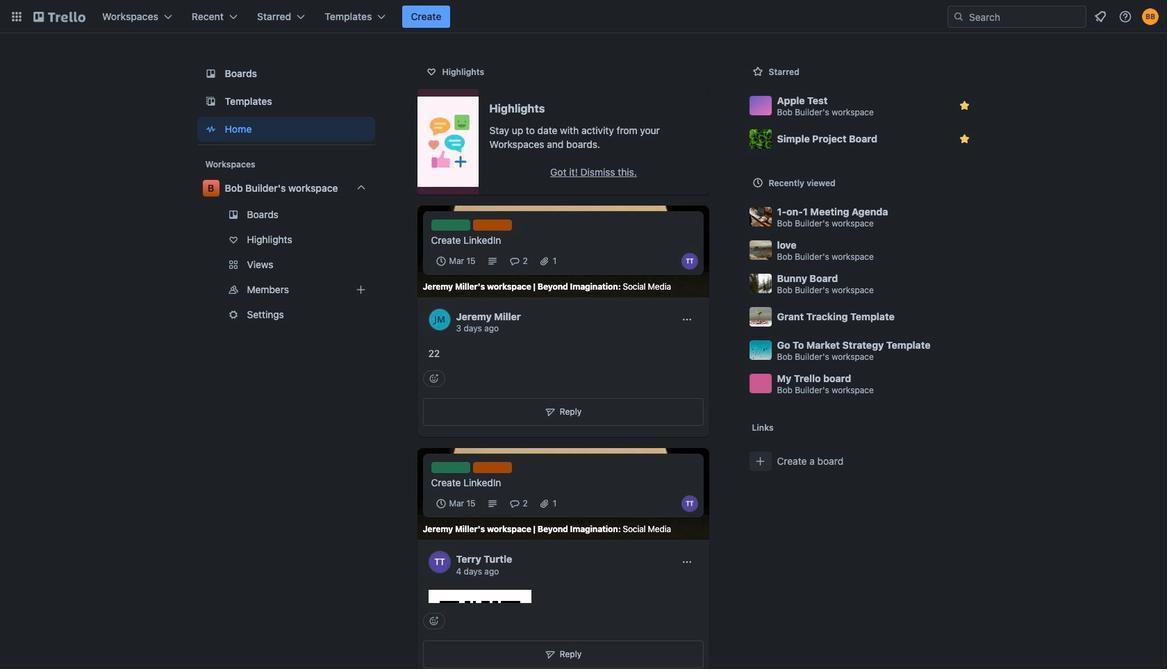 Task type: locate. For each thing, give the bounding box(es) containing it.
0 vertical spatial color: green, title: none image
[[431, 220, 470, 231]]

2 color: green, title: none image from the top
[[431, 462, 470, 474]]

search image
[[954, 11, 965, 22]]

color: green, title: none image
[[431, 220, 470, 231], [431, 462, 470, 474]]

color: orange, title: none image for add reaction icon
[[473, 462, 512, 474]]

1 color: green, title: none image from the top
[[431, 220, 470, 231]]

back to home image
[[33, 6, 86, 28]]

click to unstar apple test. it will be removed from your starred list. image
[[958, 99, 972, 113]]

template board image
[[203, 93, 219, 110]]

2 color: orange, title: none image from the top
[[473, 462, 512, 474]]

0 vertical spatial color: orange, title: none image
[[473, 220, 512, 231]]

add reaction image
[[423, 613, 445, 630]]

1 color: orange, title: none image from the top
[[473, 220, 512, 231]]

Search field
[[965, 6, 1087, 27]]

color: orange, title: none image
[[473, 220, 512, 231], [473, 462, 512, 474]]

0 notifications image
[[1093, 8, 1109, 25]]

add reaction image
[[423, 371, 445, 387]]

board image
[[203, 65, 219, 82]]

1 vertical spatial color: green, title: none image
[[431, 462, 470, 474]]

home image
[[203, 121, 219, 138]]

1 vertical spatial color: orange, title: none image
[[473, 462, 512, 474]]



Task type: vqa. For each thing, say whether or not it's contained in the screenshot.
the guest
no



Task type: describe. For each thing, give the bounding box(es) containing it.
color: green, title: none image for color: orange, title: none image related to add reaction image
[[431, 220, 470, 231]]

color: orange, title: none image for add reaction image
[[473, 220, 512, 231]]

open information menu image
[[1119, 10, 1133, 24]]

color: green, title: none image for color: orange, title: none image for add reaction icon
[[431, 462, 470, 474]]

bob builder (bobbuilder40) image
[[1143, 8, 1159, 25]]

primary element
[[0, 0, 1168, 33]]

click to unstar simple project board. it will be removed from your starred list. image
[[958, 132, 972, 146]]

trello card qr code\_\(1\).png image
[[429, 590, 531, 669]]

add image
[[353, 282, 369, 298]]



